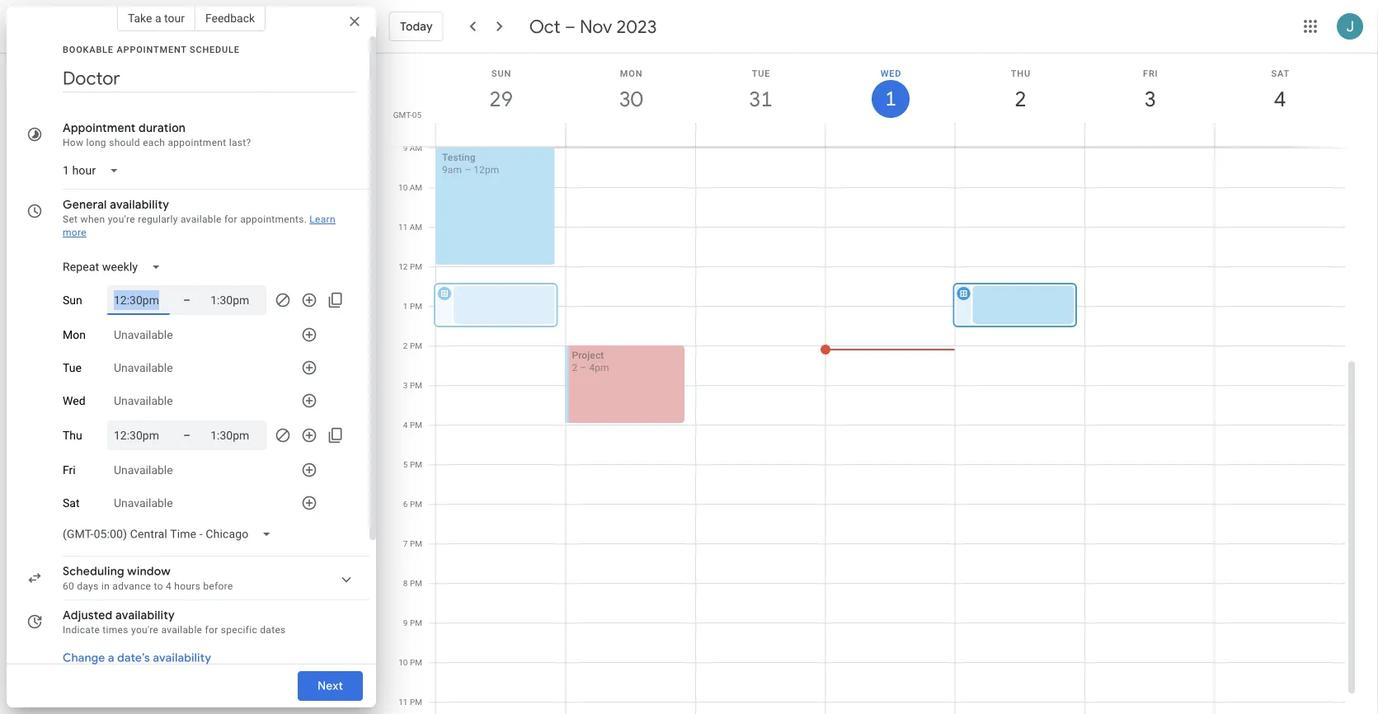 Task type: describe. For each thing, give the bounding box(es) containing it.
fri 3
[[1143, 68, 1158, 113]]

11 am
[[398, 222, 422, 232]]

you're inside adjusted availability indicate times you're available for specific dates
[[131, 624, 159, 636]]

pm for 8 pm
[[410, 579, 422, 588]]

oct – nov 2023
[[529, 15, 657, 38]]

Start time on Sundays text field
[[114, 290, 163, 310]]

take
[[128, 11, 152, 25]]

tue for tue 31
[[752, 68, 770, 78]]

project
[[572, 350, 604, 361]]

for inside adjusted availability indicate times you're available for specific dates
[[205, 624, 218, 636]]

pm for 6 pm
[[410, 499, 422, 509]]

am for 10 am
[[410, 183, 422, 193]]

7 pm
[[403, 539, 422, 549]]

3 inside fri 3
[[1143, 85, 1155, 113]]

6
[[403, 499, 408, 509]]

4 pm
[[403, 420, 422, 430]]

0 vertical spatial you're
[[108, 214, 135, 225]]

feedback
[[205, 11, 255, 25]]

a for change
[[108, 651, 114, 666]]

9 for 9 pm
[[403, 618, 408, 628]]

general
[[63, 197, 107, 212]]

30 column header
[[565, 54, 696, 146]]

End time on Sundays text field
[[210, 290, 260, 310]]

4 column header
[[1214, 54, 1345, 146]]

saturday, november 4 element
[[1261, 80, 1299, 118]]

last?
[[229, 137, 251, 148]]

pm for 9 pm
[[410, 618, 422, 628]]

appointment
[[117, 44, 187, 54]]

– inside project 2 – 4pm
[[580, 362, 587, 374]]

am for 9 am
[[410, 143, 422, 153]]

window
[[127, 564, 171, 579]]

mon for mon 30
[[620, 68, 643, 78]]

availability for general
[[110, 197, 169, 212]]

0 vertical spatial available
[[180, 214, 222, 225]]

thu for thu 2
[[1011, 68, 1031, 78]]

4 inside sat 4
[[1273, 85, 1285, 113]]

29 column header
[[435, 54, 566, 146]]

2 for 2
[[1013, 85, 1025, 113]]

schedule
[[190, 44, 240, 54]]

10 am
[[398, 183, 422, 193]]

1 column header
[[825, 54, 956, 146]]

feedback button
[[195, 5, 266, 31]]

wednesday, november 1, today element
[[872, 80, 910, 118]]

more
[[63, 227, 86, 238]]

12
[[399, 262, 408, 272]]

– inside the testing 9am – 12pm
[[464, 164, 471, 176]]

unavailable for wed
[[114, 394, 173, 408]]

when
[[80, 214, 105, 225]]

12pm
[[474, 164, 499, 176]]

unavailable for sat
[[114, 496, 173, 510]]

learn
[[310, 214, 336, 225]]

7
[[403, 539, 408, 549]]

pm for 1 pm
[[410, 301, 422, 311]]

hours
[[174, 581, 200, 592]]

how
[[63, 137, 84, 148]]

sat for sat
[[63, 496, 80, 510]]

sun for sun 29
[[492, 68, 511, 78]]

unavailable for fri
[[114, 463, 173, 477]]

tuesday, october 31 element
[[742, 80, 780, 118]]

pm for 12 pm
[[410, 262, 422, 272]]

oct
[[529, 15, 560, 38]]

set when you're regularly available for appointments.
[[63, 214, 307, 225]]

1 vertical spatial 2
[[403, 341, 408, 351]]

2 column header
[[955, 54, 1085, 146]]

sunday, october 29 element
[[482, 80, 520, 118]]

specific
[[221, 624, 257, 636]]

project 2 – 4pm
[[572, 350, 609, 374]]

12 pm
[[399, 262, 422, 272]]

5
[[403, 460, 408, 470]]

8
[[403, 579, 408, 588]]

in
[[101, 581, 110, 592]]

scheduling
[[63, 564, 124, 579]]

learn more
[[63, 214, 336, 238]]

Start time on Thursdays text field
[[114, 426, 163, 445]]

set
[[63, 214, 78, 225]]

1 vertical spatial 1
[[403, 301, 408, 311]]

appointments.
[[240, 214, 307, 225]]

next button
[[298, 666, 363, 706]]

wed 1
[[880, 68, 901, 112]]

change
[[63, 651, 105, 666]]

sun for sun
[[63, 293, 82, 307]]

testing 9am – 12pm
[[442, 152, 499, 176]]

3 pm
[[403, 381, 422, 390]]

testing
[[442, 152, 476, 163]]

nov
[[580, 15, 612, 38]]

take a tour button
[[117, 5, 195, 31]]

thu 2
[[1011, 68, 1031, 113]]

gmt-
[[393, 110, 412, 120]]

to
[[154, 581, 163, 592]]

take a tour
[[128, 11, 185, 25]]

next
[[317, 679, 343, 694]]

gmt-05
[[393, 110, 421, 120]]



Task type: vqa. For each thing, say whether or not it's contained in the screenshot.
February 29 Element
no



Task type: locate. For each thing, give the bounding box(es) containing it.
1 vertical spatial mon
[[63, 328, 86, 342]]

today button
[[389, 7, 443, 46]]

0 vertical spatial 10
[[398, 183, 408, 193]]

2 pm
[[403, 341, 422, 351]]

availability inside adjusted availability indicate times you're available for specific dates
[[115, 608, 175, 623]]

0 vertical spatial 3
[[1143, 85, 1155, 113]]

bookable appointment schedule
[[63, 44, 240, 54]]

pm right 5
[[410, 460, 422, 470]]

am
[[410, 143, 422, 153], [410, 183, 422, 193], [410, 222, 422, 232]]

2 9 from the top
[[403, 618, 408, 628]]

5 pm
[[403, 460, 422, 470]]

1 vertical spatial wed
[[63, 394, 85, 408]]

0 horizontal spatial 3
[[403, 381, 408, 390]]

pm right 6
[[410, 499, 422, 509]]

1 vertical spatial sun
[[63, 293, 82, 307]]

0 horizontal spatial 4
[[166, 581, 172, 592]]

for left specific
[[205, 624, 218, 636]]

10 pm from the top
[[410, 618, 422, 628]]

11
[[398, 222, 408, 232], [399, 697, 408, 707]]

3 unavailable from the top
[[114, 394, 173, 408]]

– right oct
[[565, 15, 576, 38]]

tue for tue
[[63, 361, 82, 375]]

1 vertical spatial am
[[410, 183, 422, 193]]

1 horizontal spatial for
[[224, 214, 237, 225]]

availability inside "change a date's availability" button
[[153, 651, 211, 666]]

pm right 8
[[410, 579, 422, 588]]

0 horizontal spatial for
[[205, 624, 218, 636]]

0 vertical spatial 9
[[403, 143, 408, 153]]

60
[[63, 581, 74, 592]]

availability down to
[[115, 608, 175, 623]]

pm down 8 pm
[[410, 618, 422, 628]]

– left end time on thursdays text field in the left of the page
[[183, 428, 191, 442]]

1 vertical spatial a
[[108, 651, 114, 666]]

0 horizontal spatial 1
[[403, 301, 408, 311]]

you're up "change a date's availability" button
[[131, 624, 159, 636]]

bookable
[[63, 44, 114, 54]]

2 am from the top
[[410, 183, 422, 193]]

1 vertical spatial 9
[[403, 618, 408, 628]]

1 vertical spatial 4
[[403, 420, 408, 430]]

10 pm
[[399, 658, 422, 668]]

tour
[[164, 11, 185, 25]]

0 vertical spatial sun
[[492, 68, 511, 78]]

fri for fri 3
[[1143, 68, 1158, 78]]

5 pm from the top
[[410, 420, 422, 430]]

2 vertical spatial am
[[410, 222, 422, 232]]

1 horizontal spatial sat
[[1271, 68, 1290, 78]]

available inside adjusted availability indicate times you're available for specific dates
[[161, 624, 202, 636]]

11 for 11 pm
[[399, 697, 408, 707]]

1 horizontal spatial thu
[[1011, 68, 1031, 78]]

pm down the 9 pm
[[410, 658, 422, 668]]

9 for 9 am
[[403, 143, 408, 153]]

05
[[412, 110, 421, 120]]

11 down "10 pm"
[[399, 697, 408, 707]]

scheduling window 60 days in advance to 4 hours before
[[63, 564, 233, 592]]

1 vertical spatial tue
[[63, 361, 82, 375]]

tue
[[752, 68, 770, 78], [63, 361, 82, 375]]

3 column header
[[1085, 54, 1215, 146]]

0 vertical spatial 4
[[1273, 85, 1285, 113]]

duration
[[139, 120, 186, 135]]

0 horizontal spatial mon
[[63, 328, 86, 342]]

1 horizontal spatial sun
[[492, 68, 511, 78]]

wed for wed 1
[[880, 68, 901, 78]]

11 for 11 am
[[398, 222, 408, 232]]

a
[[155, 11, 161, 25], [108, 651, 114, 666]]

adjusted availability indicate times you're available for specific dates
[[63, 608, 286, 636]]

1 pm from the top
[[410, 262, 422, 272]]

grid containing 29
[[383, 54, 1358, 714]]

2023
[[616, 15, 657, 38]]

availability for adjusted
[[115, 608, 175, 623]]

pm for 2 pm
[[410, 341, 422, 351]]

0 vertical spatial fri
[[1143, 68, 1158, 78]]

9 down gmt-05 on the left top of the page
[[403, 143, 408, 153]]

3 am from the top
[[410, 222, 422, 232]]

availability
[[110, 197, 169, 212], [115, 608, 175, 623], [153, 651, 211, 666]]

grid
[[383, 54, 1358, 714]]

0 vertical spatial 2
[[1013, 85, 1025, 113]]

1 vertical spatial 3
[[403, 381, 408, 390]]

appointment
[[63, 120, 136, 135]]

thursday, november 2 element
[[1002, 80, 1039, 118]]

general availability
[[63, 197, 169, 212]]

appointment
[[168, 137, 226, 148]]

available
[[180, 214, 222, 225], [161, 624, 202, 636]]

change a date's availability
[[63, 651, 211, 666]]

sat inside 4 column header
[[1271, 68, 1290, 78]]

1 vertical spatial sat
[[63, 496, 80, 510]]

31 column header
[[695, 54, 826, 146]]

1 pm
[[403, 301, 422, 311]]

7 pm from the top
[[410, 499, 422, 509]]

unavailable for mon
[[114, 328, 173, 342]]

1 horizontal spatial 1
[[884, 86, 895, 112]]

8 pm from the top
[[410, 539, 422, 549]]

change a date's availability button
[[56, 643, 218, 673]]

advance
[[112, 581, 151, 592]]

sun 29
[[488, 68, 512, 113]]

2 vertical spatial availability
[[153, 651, 211, 666]]

thu for thu
[[63, 429, 82, 442]]

1 horizontal spatial 4
[[403, 420, 408, 430]]

9 pm from the top
[[410, 579, 422, 588]]

wed for wed
[[63, 394, 85, 408]]

0 horizontal spatial thu
[[63, 429, 82, 442]]

pm down 3 pm
[[410, 420, 422, 430]]

thu up thursday, november 2 element
[[1011, 68, 1031, 78]]

mon inside mon 30
[[620, 68, 643, 78]]

am down 9 am
[[410, 183, 422, 193]]

1 vertical spatial 10
[[399, 658, 408, 668]]

0 vertical spatial thu
[[1011, 68, 1031, 78]]

11 pm
[[399, 697, 422, 707]]

fri for fri
[[63, 463, 76, 477]]

for
[[224, 214, 237, 225], [205, 624, 218, 636]]

a left tour
[[155, 11, 161, 25]]

4
[[1273, 85, 1285, 113], [403, 420, 408, 430], [166, 581, 172, 592]]

each
[[143, 137, 165, 148]]

pm up 2 pm
[[410, 301, 422, 311]]

2 horizontal spatial 2
[[1013, 85, 1025, 113]]

pm
[[410, 262, 422, 272], [410, 301, 422, 311], [410, 341, 422, 351], [410, 381, 422, 390], [410, 420, 422, 430], [410, 460, 422, 470], [410, 499, 422, 509], [410, 539, 422, 549], [410, 579, 422, 588], [410, 618, 422, 628], [410, 658, 422, 668], [410, 697, 422, 707]]

availability down adjusted availability indicate times you're available for specific dates
[[153, 651, 211, 666]]

1 horizontal spatial 2
[[572, 362, 577, 374]]

indicate
[[63, 624, 100, 636]]

4 unavailable from the top
[[114, 463, 173, 477]]

9
[[403, 143, 408, 153], [403, 618, 408, 628]]

31
[[748, 85, 772, 113]]

0 vertical spatial sat
[[1271, 68, 1290, 78]]

sun inside sun 29
[[492, 68, 511, 78]]

29
[[488, 85, 512, 113]]

4pm
[[589, 362, 609, 374]]

before
[[203, 581, 233, 592]]

11 pm from the top
[[410, 658, 422, 668]]

1 vertical spatial 11
[[399, 697, 408, 707]]

2 10 from the top
[[399, 658, 408, 668]]

0 vertical spatial a
[[155, 11, 161, 25]]

mon 30
[[618, 68, 643, 113]]

1 vertical spatial fri
[[63, 463, 76, 477]]

learn more link
[[63, 214, 336, 238]]

6 pm from the top
[[410, 460, 422, 470]]

0 horizontal spatial sat
[[63, 496, 80, 510]]

am down 05
[[410, 143, 422, 153]]

wed
[[880, 68, 901, 78], [63, 394, 85, 408]]

2 unavailable from the top
[[114, 361, 173, 375]]

1 horizontal spatial fri
[[1143, 68, 1158, 78]]

available down hours
[[161, 624, 202, 636]]

a left the date's
[[108, 651, 114, 666]]

1 am from the top
[[410, 143, 422, 153]]

sun left start time on sundays "text box"
[[63, 293, 82, 307]]

sat
[[1271, 68, 1290, 78], [63, 496, 80, 510]]

monday, october 30 element
[[612, 80, 650, 118]]

0 horizontal spatial a
[[108, 651, 114, 666]]

10 up 11 pm
[[399, 658, 408, 668]]

tue 31
[[748, 68, 772, 113]]

1 vertical spatial for
[[205, 624, 218, 636]]

pm for 4 pm
[[410, 420, 422, 430]]

– down project
[[580, 362, 587, 374]]

0 vertical spatial mon
[[620, 68, 643, 78]]

pm up 4 pm
[[410, 381, 422, 390]]

sat for sat 4
[[1271, 68, 1290, 78]]

appointment duration how long should each appointment last?
[[63, 120, 251, 148]]

for left "appointments."
[[224, 214, 237, 225]]

2 vertical spatial 2
[[572, 362, 577, 374]]

9 am
[[403, 143, 422, 153]]

0 horizontal spatial tue
[[63, 361, 82, 375]]

1
[[884, 86, 895, 112], [403, 301, 408, 311]]

am for 11 am
[[410, 222, 422, 232]]

0 vertical spatial availability
[[110, 197, 169, 212]]

wed inside 1 column header
[[880, 68, 901, 78]]

1 vertical spatial availability
[[115, 608, 175, 623]]

1 horizontal spatial a
[[155, 11, 161, 25]]

4 inside scheduling window 60 days in advance to 4 hours before
[[166, 581, 172, 592]]

unavailable for tue
[[114, 361, 173, 375]]

0 vertical spatial for
[[224, 214, 237, 225]]

you're down general availability
[[108, 214, 135, 225]]

pm right 12
[[410, 262, 422, 272]]

pm for 7 pm
[[410, 539, 422, 549]]

11 up 12
[[398, 222, 408, 232]]

pm for 3 pm
[[410, 381, 422, 390]]

6 pm
[[403, 499, 422, 509]]

1 11 from the top
[[398, 222, 408, 232]]

available right regularly
[[180, 214, 222, 225]]

pm for 11 pm
[[410, 697, 422, 707]]

1 vertical spatial thu
[[63, 429, 82, 442]]

0 horizontal spatial sun
[[63, 293, 82, 307]]

3 pm from the top
[[410, 341, 422, 351]]

5 unavailable from the top
[[114, 496, 173, 510]]

days
[[77, 581, 99, 592]]

fri inside 3 column header
[[1143, 68, 1158, 78]]

thu inside 2 column header
[[1011, 68, 1031, 78]]

1 horizontal spatial wed
[[880, 68, 901, 78]]

sat up scheduling
[[63, 496, 80, 510]]

1 horizontal spatial tue
[[752, 68, 770, 78]]

thu left start time on thursdays text box
[[63, 429, 82, 442]]

9 down 8
[[403, 618, 408, 628]]

End time on Thursdays text field
[[210, 426, 260, 445]]

1 horizontal spatial mon
[[620, 68, 643, 78]]

10 up 11 am
[[398, 183, 408, 193]]

10
[[398, 183, 408, 193], [399, 658, 408, 668]]

0 vertical spatial am
[[410, 143, 422, 153]]

10 for 10 am
[[398, 183, 408, 193]]

2 horizontal spatial 4
[[1273, 85, 1285, 113]]

30
[[618, 85, 642, 113]]

1 vertical spatial available
[[161, 624, 202, 636]]

2 inside thu 2
[[1013, 85, 1025, 113]]

times
[[103, 624, 128, 636]]

1 10 from the top
[[398, 183, 408, 193]]

unavailable
[[114, 328, 173, 342], [114, 361, 173, 375], [114, 394, 173, 408], [114, 463, 173, 477], [114, 496, 173, 510]]

a for take
[[155, 11, 161, 25]]

2 pm from the top
[[410, 301, 422, 311]]

am up 12 pm
[[410, 222, 422, 232]]

mon
[[620, 68, 643, 78], [63, 328, 86, 342]]

dates
[[260, 624, 286, 636]]

long
[[86, 137, 106, 148]]

1 inside wed 1
[[884, 86, 895, 112]]

should
[[109, 137, 140, 148]]

0 vertical spatial wed
[[880, 68, 901, 78]]

2 11 from the top
[[399, 697, 408, 707]]

Add title text field
[[63, 66, 356, 91]]

1 vertical spatial you're
[[131, 624, 159, 636]]

0 horizontal spatial wed
[[63, 394, 85, 408]]

tue inside the tue 31
[[752, 68, 770, 78]]

2 vertical spatial 4
[[166, 581, 172, 592]]

2 inside project 2 – 4pm
[[572, 362, 577, 374]]

regularly
[[138, 214, 178, 225]]

sat 4
[[1271, 68, 1290, 113]]

0 vertical spatial 11
[[398, 222, 408, 232]]

mon for mon
[[63, 328, 86, 342]]

sun
[[492, 68, 511, 78], [63, 293, 82, 307]]

1 unavailable from the top
[[114, 328, 173, 342]]

12 pm from the top
[[410, 697, 422, 707]]

adjusted
[[63, 608, 113, 623]]

date's
[[117, 651, 150, 666]]

0 vertical spatial 1
[[884, 86, 895, 112]]

9 pm
[[403, 618, 422, 628]]

pm for 10 pm
[[410, 658, 422, 668]]

4 pm from the top
[[410, 381, 422, 390]]

0 horizontal spatial fri
[[63, 463, 76, 477]]

sun up sunday, october 29 element in the left of the page
[[492, 68, 511, 78]]

pm up 3 pm
[[410, 341, 422, 351]]

8 pm
[[403, 579, 422, 588]]

availability up regularly
[[110, 197, 169, 212]]

pm down "10 pm"
[[410, 697, 422, 707]]

None field
[[56, 156, 132, 186], [56, 252, 174, 282], [56, 520, 285, 549], [56, 156, 132, 186], [56, 252, 174, 282], [56, 520, 285, 549]]

10 for 10 pm
[[399, 658, 408, 668]]

9am
[[442, 164, 462, 176]]

– left the end time on sundays text box
[[183, 293, 191, 307]]

sat up saturday, november 4 element
[[1271, 68, 1290, 78]]

3
[[1143, 85, 1155, 113], [403, 381, 408, 390]]

– down 'testing'
[[464, 164, 471, 176]]

0 horizontal spatial 2
[[403, 341, 408, 351]]

today
[[400, 19, 433, 34]]

friday, november 3 element
[[1131, 80, 1169, 118]]

pm right 7
[[410, 539, 422, 549]]

2 for 2 – 4pm
[[572, 362, 577, 374]]

1 9 from the top
[[403, 143, 408, 153]]

pm for 5 pm
[[410, 460, 422, 470]]

1 horizontal spatial 3
[[1143, 85, 1155, 113]]

0 vertical spatial tue
[[752, 68, 770, 78]]



